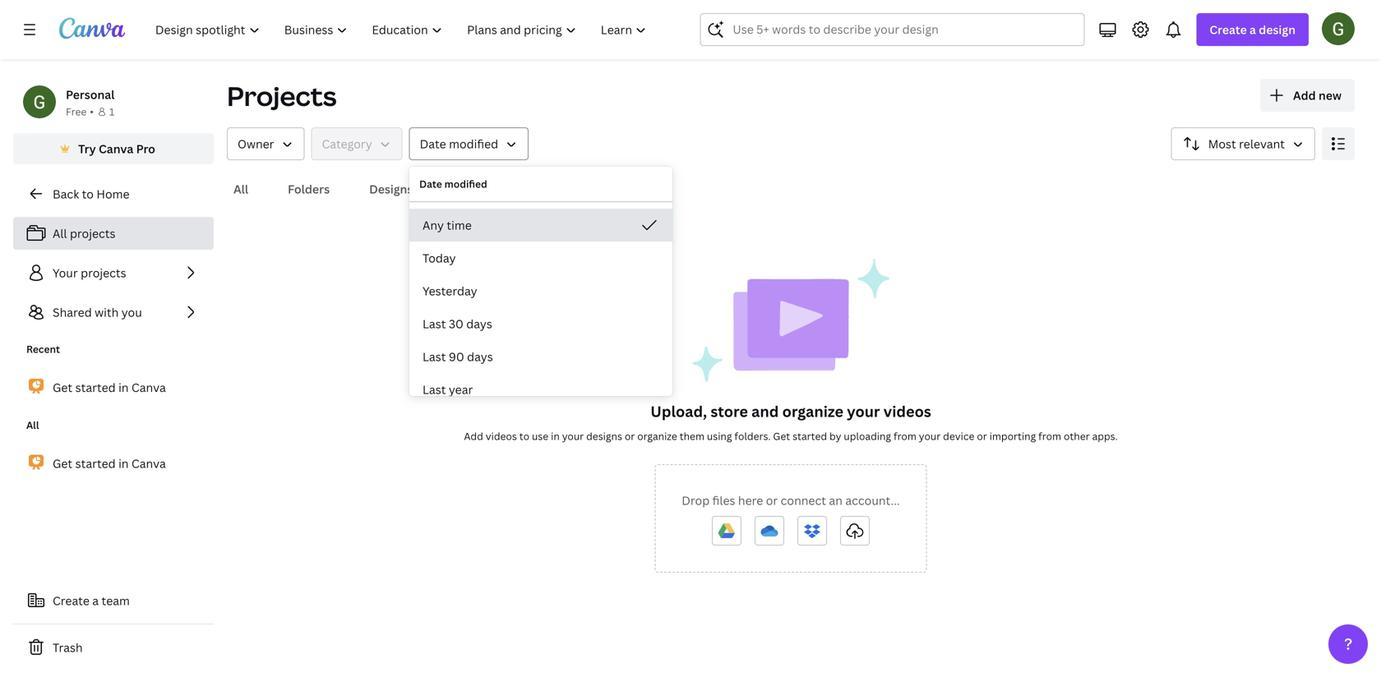Task type: vqa. For each thing, say whether or not it's contained in the screenshot.
the topmost organize
yes



Task type: locate. For each thing, give the bounding box(es) containing it.
0 vertical spatial in
[[118, 380, 129, 395]]

year
[[449, 382, 473, 398]]

1 vertical spatial all
[[53, 226, 67, 241]]

date up images button
[[420, 136, 446, 152]]

your left designs
[[562, 430, 584, 443]]

most relevant
[[1209, 136, 1285, 152]]

a left 'team'
[[92, 593, 99, 609]]

1 vertical spatial organize
[[637, 430, 677, 443]]

1 horizontal spatial to
[[520, 430, 530, 443]]

other
[[1064, 430, 1090, 443]]

your left device
[[919, 430, 941, 443]]

0 vertical spatial to
[[82, 186, 94, 202]]

1 vertical spatial get
[[773, 430, 790, 443]]

modified down date modified button
[[445, 177, 487, 191]]

0 vertical spatial canva
[[99, 141, 133, 157]]

add
[[1294, 88, 1316, 103], [464, 430, 483, 443]]

days right 90
[[467, 349, 493, 365]]

create a team
[[53, 593, 130, 609]]

1 vertical spatial in
[[551, 430, 560, 443]]

1 vertical spatial last
[[423, 349, 446, 365]]

all down 'owner'
[[234, 181, 248, 197]]

create inside button
[[53, 593, 90, 609]]

0 vertical spatial get
[[53, 380, 73, 395]]

pro
[[136, 141, 155, 157]]

videos up 'uploading' on the bottom of page
[[884, 402, 932, 422]]

in inside upload, store and organize your videos add videos to use in your designs or organize them using folders. get started by uploading from your device or importing from other apps.
[[551, 430, 560, 443]]

your
[[847, 402, 880, 422], [562, 430, 584, 443], [919, 430, 941, 443]]

0 vertical spatial projects
[[70, 226, 116, 241]]

last left 90
[[423, 349, 446, 365]]

or right device
[[977, 430, 987, 443]]

canva for 1st get started in canva link from the top
[[132, 380, 166, 395]]

projects for all projects
[[70, 226, 116, 241]]

get started in canva for 1st get started in canva link from the top
[[53, 380, 166, 395]]

0 vertical spatial date modified
[[420, 136, 498, 152]]

30
[[449, 316, 464, 332]]

create for create a design
[[1210, 22, 1247, 37]]

0 horizontal spatial from
[[894, 430, 917, 443]]

2 horizontal spatial your
[[919, 430, 941, 443]]

1 vertical spatial date
[[419, 177, 442, 191]]

2 vertical spatial last
[[423, 382, 446, 398]]

videos left use
[[486, 430, 517, 443]]

1 vertical spatial date modified
[[419, 177, 487, 191]]

1 horizontal spatial all
[[53, 226, 67, 241]]

all inside button
[[234, 181, 248, 197]]

projects
[[227, 78, 337, 114]]

your projects
[[53, 265, 126, 281]]

modified
[[449, 136, 498, 152], [445, 177, 487, 191]]

date inside button
[[420, 136, 446, 152]]

to
[[82, 186, 94, 202], [520, 430, 530, 443]]

a inside button
[[92, 593, 99, 609]]

1 horizontal spatial add
[[1294, 88, 1316, 103]]

create left 'team'
[[53, 593, 90, 609]]

try
[[78, 141, 96, 157]]

last inside "option"
[[423, 316, 446, 332]]

0 horizontal spatial to
[[82, 186, 94, 202]]

yesterday option
[[410, 275, 673, 308]]

Sort by button
[[1172, 127, 1316, 160]]

days inside option
[[467, 349, 493, 365]]

days right 30
[[466, 316, 492, 332]]

started
[[75, 380, 116, 395], [793, 430, 827, 443], [75, 456, 116, 471]]

0 vertical spatial organize
[[783, 402, 844, 422]]

days for last 30 days
[[466, 316, 492, 332]]

0 vertical spatial a
[[1250, 22, 1257, 37]]

organize
[[783, 402, 844, 422], [637, 430, 677, 443]]

list box
[[410, 209, 673, 406]]

folders
[[288, 181, 330, 197]]

list
[[13, 217, 214, 329]]

1 last from the top
[[423, 316, 446, 332]]

0 vertical spatial create
[[1210, 22, 1247, 37]]

account...
[[846, 493, 900, 509]]

1 date from the top
[[420, 136, 446, 152]]

or
[[625, 430, 635, 443], [977, 430, 987, 443], [766, 493, 778, 509]]

list box containing any time
[[410, 209, 673, 406]]

2 date modified from the top
[[419, 177, 487, 191]]

1 horizontal spatial create
[[1210, 22, 1247, 37]]

folders button
[[281, 174, 336, 205]]

importing
[[990, 430, 1036, 443]]

or right designs
[[625, 430, 635, 443]]

0 horizontal spatial create
[[53, 593, 90, 609]]

1 horizontal spatial a
[[1250, 22, 1257, 37]]

1 horizontal spatial videos
[[884, 402, 932, 422]]

projects right your
[[81, 265, 126, 281]]

1 vertical spatial started
[[793, 430, 827, 443]]

videos
[[884, 402, 932, 422], [486, 430, 517, 443]]

from left the 'other'
[[1039, 430, 1062, 443]]

1 horizontal spatial or
[[766, 493, 778, 509]]

2 vertical spatial started
[[75, 456, 116, 471]]

from right 'uploading' on the bottom of page
[[894, 430, 917, 443]]

None search field
[[700, 13, 1085, 46]]

add new button
[[1261, 79, 1355, 112]]

1 horizontal spatial from
[[1039, 430, 1062, 443]]

folders.
[[735, 430, 771, 443]]

1 vertical spatial to
[[520, 430, 530, 443]]

0 vertical spatial date
[[420, 136, 446, 152]]

your up 'uploading' on the bottom of page
[[847, 402, 880, 422]]

get started in canva for second get started in canva link from the top
[[53, 456, 166, 471]]

days inside "option"
[[466, 316, 492, 332]]

top level navigation element
[[145, 13, 661, 46]]

1 vertical spatial a
[[92, 593, 99, 609]]

date
[[420, 136, 446, 152], [419, 177, 442, 191]]

0 horizontal spatial add
[[464, 430, 483, 443]]

date right "designs"
[[419, 177, 442, 191]]

0 vertical spatial get started in canva
[[53, 380, 166, 395]]

2 horizontal spatial or
[[977, 430, 987, 443]]

2 get started in canva from the top
[[53, 456, 166, 471]]

all down recent
[[26, 419, 39, 432]]

modified inside button
[[449, 136, 498, 152]]

2 get started in canva link from the top
[[13, 446, 214, 481]]

1 vertical spatial projects
[[81, 265, 126, 281]]

get
[[53, 380, 73, 395], [773, 430, 790, 443], [53, 456, 73, 471]]

•
[[90, 105, 94, 118]]

get started in canva link
[[13, 370, 214, 405], [13, 446, 214, 481]]

free
[[66, 105, 87, 118]]

1 vertical spatial days
[[467, 349, 493, 365]]

recent
[[26, 343, 60, 356]]

last 90 days
[[423, 349, 493, 365]]

2 horizontal spatial all
[[234, 181, 248, 197]]

in
[[118, 380, 129, 395], [551, 430, 560, 443], [118, 456, 129, 471]]

add down year
[[464, 430, 483, 443]]

last left year
[[423, 382, 446, 398]]

or right 'here'
[[766, 493, 778, 509]]

2 vertical spatial get
[[53, 456, 73, 471]]

last 30 days
[[423, 316, 492, 332]]

1 vertical spatial add
[[464, 430, 483, 443]]

design
[[1259, 22, 1296, 37]]

last left 30
[[423, 316, 446, 332]]

1 vertical spatial get started in canva link
[[13, 446, 214, 481]]

here
[[738, 493, 763, 509]]

1 vertical spatial modified
[[445, 177, 487, 191]]

relevant
[[1239, 136, 1285, 152]]

last inside option
[[423, 349, 446, 365]]

all up your
[[53, 226, 67, 241]]

last
[[423, 316, 446, 332], [423, 349, 446, 365], [423, 382, 446, 398]]

create
[[1210, 22, 1247, 37], [53, 593, 90, 609]]

organize up by
[[783, 402, 844, 422]]

last for last year
[[423, 382, 446, 398]]

in for second get started in canva link from the top
[[118, 456, 129, 471]]

date modified up time
[[419, 177, 487, 191]]

date modified inside button
[[420, 136, 498, 152]]

0 horizontal spatial all
[[26, 419, 39, 432]]

last inside option
[[423, 382, 446, 398]]

using
[[707, 430, 732, 443]]

last year button
[[410, 373, 673, 406]]

create left design
[[1210, 22, 1247, 37]]

a left design
[[1250, 22, 1257, 37]]

a inside "dropdown button"
[[1250, 22, 1257, 37]]

organize down "upload,"
[[637, 430, 677, 443]]

3 last from the top
[[423, 382, 446, 398]]

0 vertical spatial started
[[75, 380, 116, 395]]

home
[[97, 186, 130, 202]]

started for second get started in canva link from the top
[[75, 456, 116, 471]]

1 from from the left
[[894, 430, 917, 443]]

drop files here or connect an account...
[[682, 493, 900, 509]]

a
[[1250, 22, 1257, 37], [92, 593, 99, 609]]

1 date modified from the top
[[420, 136, 498, 152]]

shared
[[53, 305, 92, 320]]

last for last 90 days
[[423, 349, 446, 365]]

to right back
[[82, 186, 94, 202]]

0 vertical spatial all
[[234, 181, 248, 197]]

shared with you link
[[13, 296, 214, 329]]

2 vertical spatial canva
[[132, 456, 166, 471]]

trash
[[53, 640, 83, 656]]

90
[[449, 349, 464, 365]]

back
[[53, 186, 79, 202]]

1 vertical spatial create
[[53, 593, 90, 609]]

canva
[[99, 141, 133, 157], [132, 380, 166, 395], [132, 456, 166, 471]]

2 vertical spatial in
[[118, 456, 129, 471]]

0 vertical spatial videos
[[884, 402, 932, 422]]

your
[[53, 265, 78, 281]]

0 vertical spatial add
[[1294, 88, 1316, 103]]

last for last 30 days
[[423, 316, 446, 332]]

create inside "dropdown button"
[[1210, 22, 1247, 37]]

shared with you
[[53, 305, 142, 320]]

get started in canva
[[53, 380, 166, 395], [53, 456, 166, 471]]

1 get started in canva from the top
[[53, 380, 166, 395]]

0 vertical spatial last
[[423, 316, 446, 332]]

2 vertical spatial all
[[26, 419, 39, 432]]

all
[[234, 181, 248, 197], [53, 226, 67, 241], [26, 419, 39, 432]]

images button
[[446, 174, 499, 205]]

you
[[121, 305, 142, 320]]

from
[[894, 430, 917, 443], [1039, 430, 1062, 443]]

0 horizontal spatial videos
[[486, 430, 517, 443]]

add left new
[[1294, 88, 1316, 103]]

projects
[[70, 226, 116, 241], [81, 265, 126, 281]]

1 vertical spatial canva
[[132, 380, 166, 395]]

add inside upload, store and organize your videos add videos to use in your designs or organize them using folders. get started by uploading from your device or importing from other apps.
[[464, 430, 483, 443]]

0 horizontal spatial or
[[625, 430, 635, 443]]

0 vertical spatial modified
[[449, 136, 498, 152]]

0 horizontal spatial your
[[562, 430, 584, 443]]

days
[[466, 316, 492, 332], [467, 349, 493, 365]]

date modified up images button
[[420, 136, 498, 152]]

0 vertical spatial days
[[466, 316, 492, 332]]

to left use
[[520, 430, 530, 443]]

1 vertical spatial get started in canva
[[53, 456, 166, 471]]

modified up images
[[449, 136, 498, 152]]

0 horizontal spatial a
[[92, 593, 99, 609]]

all for all projects
[[53, 226, 67, 241]]

2 from from the left
[[1039, 430, 1062, 443]]

0 vertical spatial get started in canva link
[[13, 370, 214, 405]]

projects down back to home
[[70, 226, 116, 241]]

2 last from the top
[[423, 349, 446, 365]]

today option
[[410, 242, 673, 275]]



Task type: describe. For each thing, give the bounding box(es) containing it.
back to home link
[[13, 178, 214, 211]]

Date modified button
[[409, 127, 529, 160]]

last 90 days option
[[410, 340, 673, 373]]

to inside upload, store and organize your videos add videos to use in your designs or organize them using folders. get started by uploading from your device or importing from other apps.
[[520, 430, 530, 443]]

drop
[[682, 493, 710, 509]]

1 get started in canva link from the top
[[13, 370, 214, 405]]

upload, store and organize your videos add videos to use in your designs or organize them using folders. get started by uploading from your device or importing from other apps.
[[464, 402, 1118, 443]]

last year option
[[410, 373, 673, 406]]

by
[[830, 430, 842, 443]]

owner
[[238, 136, 274, 152]]

images
[[453, 181, 492, 197]]

started for 1st get started in canva link from the top
[[75, 380, 116, 395]]

your projects link
[[13, 257, 214, 289]]

device
[[943, 430, 975, 443]]

gary orlando image
[[1322, 12, 1355, 45]]

with
[[95, 305, 119, 320]]

canva for second get started in canva link from the top
[[132, 456, 166, 471]]

0 horizontal spatial organize
[[637, 430, 677, 443]]

time
[[447, 218, 472, 233]]

files
[[713, 493, 736, 509]]

1 horizontal spatial your
[[847, 402, 880, 422]]

2 date from the top
[[419, 177, 442, 191]]

create a design button
[[1197, 13, 1309, 46]]

today button
[[410, 242, 673, 275]]

all projects
[[53, 226, 116, 241]]

1
[[109, 105, 115, 118]]

most
[[1209, 136, 1237, 152]]

today
[[423, 250, 456, 266]]

projects for your projects
[[81, 265, 126, 281]]

all for all button on the top left
[[234, 181, 248, 197]]

last 30 days option
[[410, 308, 673, 340]]

try canva pro
[[78, 141, 155, 157]]

Search search field
[[733, 14, 1052, 45]]

an
[[829, 493, 843, 509]]

designs
[[369, 181, 413, 197]]

any time option
[[410, 209, 673, 242]]

team
[[102, 593, 130, 609]]

yesterday
[[423, 283, 477, 299]]

any time
[[423, 218, 472, 233]]

add inside dropdown button
[[1294, 88, 1316, 103]]

last 90 days button
[[410, 340, 673, 373]]

and
[[752, 402, 779, 422]]

days for last 90 days
[[467, 349, 493, 365]]

all projects link
[[13, 217, 214, 250]]

a for design
[[1250, 22, 1257, 37]]

category
[[322, 136, 372, 152]]

personal
[[66, 87, 115, 102]]

in for 1st get started in canva link from the top
[[118, 380, 129, 395]]

try canva pro button
[[13, 133, 214, 164]]

them
[[680, 430, 705, 443]]

back to home
[[53, 186, 130, 202]]

free •
[[66, 105, 94, 118]]

last 30 days button
[[410, 308, 673, 340]]

store
[[711, 402, 748, 422]]

1 horizontal spatial organize
[[783, 402, 844, 422]]

Category button
[[311, 127, 403, 160]]

create a team button
[[13, 585, 214, 618]]

add new
[[1294, 88, 1342, 103]]

any time button
[[410, 209, 673, 242]]

last year
[[423, 382, 473, 398]]

create for create a team
[[53, 593, 90, 609]]

new
[[1319, 88, 1342, 103]]

create a design
[[1210, 22, 1296, 37]]

1 vertical spatial videos
[[486, 430, 517, 443]]

list containing all projects
[[13, 217, 214, 329]]

yesterday button
[[410, 275, 673, 308]]

a for team
[[92, 593, 99, 609]]

upload,
[[651, 402, 707, 422]]

Owner button
[[227, 127, 305, 160]]

connect
[[781, 493, 826, 509]]

all button
[[227, 174, 255, 205]]

started inside upload, store and organize your videos add videos to use in your designs or organize them using folders. get started by uploading from your device or importing from other apps.
[[793, 430, 827, 443]]

canva inside button
[[99, 141, 133, 157]]

designs button
[[363, 174, 420, 205]]

uploading
[[844, 430, 891, 443]]

apps.
[[1093, 430, 1118, 443]]

get inside upload, store and organize your videos add videos to use in your designs or organize them using folders. get started by uploading from your device or importing from other apps.
[[773, 430, 790, 443]]

trash link
[[13, 632, 214, 664]]

use
[[532, 430, 549, 443]]

designs
[[586, 430, 622, 443]]

any
[[423, 218, 444, 233]]



